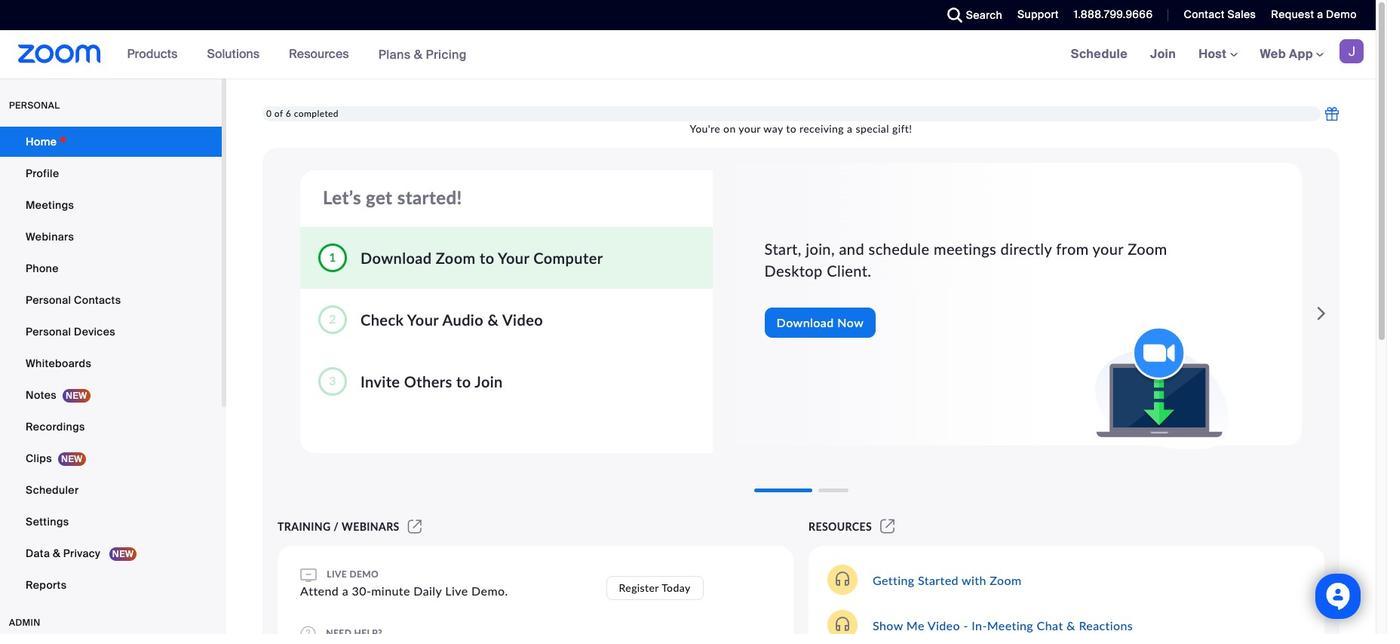 Task type: describe. For each thing, give the bounding box(es) containing it.
you're
[[690, 122, 721, 135]]

notes link
[[0, 380, 222, 411]]

request
[[1272, 8, 1315, 21]]

zoom inside start, join, and schedule meetings directly from your zoom desktop client.
[[1128, 240, 1168, 258]]

reports
[[26, 579, 67, 592]]

data & privacy link
[[0, 539, 222, 569]]

3
[[329, 374, 336, 388]]

in-
[[972, 618, 988, 633]]

from
[[1057, 240, 1089, 258]]

recordings link
[[0, 412, 222, 442]]

products
[[127, 46, 178, 62]]

host
[[1199, 46, 1230, 62]]

banner containing products
[[0, 30, 1376, 79]]

show
[[873, 618, 904, 633]]

to for download zoom to your computer
[[480, 249, 495, 267]]

schedule
[[869, 240, 930, 258]]

next image
[[1311, 299, 1333, 329]]

0 vertical spatial to
[[787, 122, 797, 135]]

pricing
[[426, 46, 467, 62]]

& inside personal menu menu
[[53, 547, 60, 561]]

show me video - in-meeting chat & reactions
[[873, 618, 1134, 633]]

way
[[764, 122, 784, 135]]

register today button
[[606, 576, 704, 600]]

check your audio & video
[[361, 311, 543, 329]]

a for attend a 30-minute daily live demo.
[[342, 584, 349, 598]]

reactions
[[1079, 618, 1134, 633]]

meeting
[[988, 618, 1034, 633]]

completed
[[294, 108, 339, 119]]

training
[[278, 521, 331, 534]]

0 of 6 completed
[[266, 108, 339, 119]]

directly
[[1001, 240, 1052, 258]]

solutions
[[207, 46, 260, 62]]

resources
[[289, 46, 349, 62]]

plans & pricing
[[379, 46, 467, 62]]

webinars link
[[0, 222, 222, 252]]

you're on your way to receiving a special gift!
[[690, 122, 913, 135]]

demo
[[350, 569, 379, 580]]

meetings link
[[0, 190, 222, 220]]

& right chat
[[1067, 618, 1076, 633]]

search button
[[936, 0, 1007, 30]]

daily
[[414, 584, 442, 598]]

attend
[[300, 584, 339, 598]]

to for invite others to join
[[457, 372, 471, 391]]

on
[[724, 122, 736, 135]]

invite
[[361, 372, 400, 391]]

of
[[275, 108, 283, 119]]

zoom logo image
[[18, 45, 101, 63]]

a for request a demo
[[1318, 8, 1324, 21]]

download now button
[[765, 308, 876, 338]]

gift!
[[893, 122, 913, 135]]

personal devices link
[[0, 317, 222, 347]]

join link
[[1139, 30, 1188, 78]]

settings
[[26, 515, 69, 529]]

resources
[[809, 521, 872, 534]]

meetings
[[934, 240, 997, 258]]

1.888.799.9666
[[1074, 8, 1153, 21]]

home
[[26, 135, 57, 149]]

getting started with zoom
[[873, 573, 1022, 587]]

2
[[329, 312, 336, 326]]

profile link
[[0, 158, 222, 189]]

schedule link
[[1060, 30, 1139, 78]]

0 vertical spatial your
[[739, 122, 761, 135]]

0
[[266, 108, 272, 119]]

clips
[[26, 452, 52, 466]]

invite others to join
[[361, 372, 503, 391]]

start, join, and schedule meetings directly from your zoom desktop client.
[[765, 240, 1168, 280]]

me
[[907, 618, 925, 633]]

app
[[1290, 46, 1314, 62]]

1 vertical spatial video
[[928, 618, 961, 633]]

audio
[[442, 311, 484, 329]]

let's get started!
[[323, 186, 462, 208]]

computer
[[534, 249, 603, 267]]

host button
[[1199, 46, 1238, 62]]

web
[[1261, 46, 1287, 62]]

personal devices
[[26, 325, 115, 339]]

web app button
[[1261, 46, 1324, 62]]

webinars
[[26, 230, 74, 244]]

0 horizontal spatial your
[[407, 311, 439, 329]]

profile
[[26, 167, 59, 180]]

started!
[[397, 186, 462, 208]]

download for download now
[[777, 316, 834, 330]]

30-
[[352, 584, 371, 598]]

today
[[662, 581, 691, 594]]

web app
[[1261, 46, 1314, 62]]



Task type: vqa. For each thing, say whether or not it's contained in the screenshot.
receiving
yes



Task type: locate. For each thing, give the bounding box(es) containing it.
1 vertical spatial your
[[407, 311, 439, 329]]

0 vertical spatial download
[[361, 249, 432, 267]]

privacy
[[63, 547, 100, 561]]

personal
[[9, 100, 60, 112]]

plans
[[379, 46, 411, 62]]

client.
[[827, 262, 872, 280]]

& right plans
[[414, 46, 423, 62]]

contact
[[1184, 8, 1225, 21]]

1 window new image from the left
[[406, 521, 424, 534]]

to up audio at left
[[480, 249, 495, 267]]

solutions button
[[207, 30, 266, 78]]

personal menu menu
[[0, 127, 222, 602]]

banner
[[0, 30, 1376, 79]]

personal for personal contacts
[[26, 294, 71, 307]]

contact sales
[[1184, 8, 1257, 21]]

a left special
[[847, 122, 853, 135]]

0 horizontal spatial to
[[457, 372, 471, 391]]

0 vertical spatial a
[[1318, 8, 1324, 21]]

chat
[[1037, 618, 1064, 633]]

with
[[962, 573, 987, 587]]

download zoom to your computer
[[361, 249, 603, 267]]

0 horizontal spatial join
[[475, 372, 503, 391]]

your inside start, join, and schedule meetings directly from your zoom desktop client.
[[1093, 240, 1124, 258]]

1 horizontal spatial join
[[1151, 46, 1177, 62]]

whiteboards
[[26, 357, 91, 371]]

window new image
[[406, 521, 424, 534], [878, 521, 898, 534]]

live demo
[[324, 569, 379, 580]]

1 vertical spatial download
[[777, 316, 834, 330]]

search
[[966, 8, 1003, 22]]

zoom right with at the bottom right
[[990, 573, 1022, 587]]

1 horizontal spatial a
[[847, 122, 853, 135]]

your
[[498, 249, 530, 267], [407, 311, 439, 329]]

minute
[[371, 584, 410, 598]]

to right others
[[457, 372, 471, 391]]

zoom up 'check your audio & video'
[[436, 249, 476, 267]]

0 vertical spatial join
[[1151, 46, 1177, 62]]

devices
[[74, 325, 115, 339]]

video left -
[[928, 618, 961, 633]]

& inside "product information" navigation
[[414, 46, 423, 62]]

contact sales link
[[1173, 0, 1260, 30], [1184, 8, 1257, 21]]

1 horizontal spatial zoom
[[990, 573, 1022, 587]]

0 horizontal spatial window new image
[[406, 521, 424, 534]]

video right audio at left
[[502, 311, 543, 329]]

home link
[[0, 127, 222, 157]]

request a demo link
[[1260, 0, 1376, 30], [1272, 8, 1358, 21]]

join left "host"
[[1151, 46, 1177, 62]]

resources button
[[289, 30, 356, 78]]

0 horizontal spatial download
[[361, 249, 432, 267]]

download left now on the right of the page
[[777, 316, 834, 330]]

and
[[839, 240, 865, 258]]

show me video - in-meeting chat & reactions link
[[873, 618, 1134, 633]]

0 vertical spatial personal
[[26, 294, 71, 307]]

support link
[[1007, 0, 1063, 30], [1018, 8, 1059, 21]]

download down let's get started! in the left of the page
[[361, 249, 432, 267]]

meetings navigation
[[1060, 30, 1376, 79]]

others
[[404, 372, 452, 391]]

join right others
[[475, 372, 503, 391]]

personal inside "personal contacts" link
[[26, 294, 71, 307]]

check
[[361, 311, 404, 329]]

window new image for resources
[[878, 521, 898, 534]]

personal contacts
[[26, 294, 121, 307]]

profile picture image
[[1340, 39, 1364, 63]]

let's
[[323, 186, 361, 208]]

whiteboards link
[[0, 349, 222, 379]]

scheduler
[[26, 484, 79, 497]]

1 vertical spatial personal
[[26, 325, 71, 339]]

product information navigation
[[116, 30, 478, 79]]

getting started with zoom link
[[873, 573, 1022, 587]]

0 horizontal spatial a
[[342, 584, 349, 598]]

notes
[[26, 389, 57, 402]]

personal up whiteboards
[[26, 325, 71, 339]]

0 vertical spatial your
[[498, 249, 530, 267]]

your right on
[[739, 122, 761, 135]]

phone link
[[0, 254, 222, 284]]

0 horizontal spatial video
[[502, 311, 543, 329]]

1 horizontal spatial your
[[498, 249, 530, 267]]

a left demo on the right top of the page
[[1318, 8, 1324, 21]]

special
[[856, 122, 890, 135]]

register
[[619, 581, 659, 594]]

1 horizontal spatial your
[[1093, 240, 1124, 258]]

2 horizontal spatial zoom
[[1128, 240, 1168, 258]]

1 horizontal spatial video
[[928, 618, 961, 633]]

scheduler link
[[0, 475, 222, 506]]

1 vertical spatial your
[[1093, 240, 1124, 258]]

recordings
[[26, 420, 85, 434]]

1 horizontal spatial window new image
[[878, 521, 898, 534]]

zoom right from on the top of the page
[[1128, 240, 1168, 258]]

2 horizontal spatial to
[[787, 122, 797, 135]]

admin
[[9, 617, 41, 629]]

webinars
[[342, 521, 400, 534]]

download inside 'download now' button
[[777, 316, 834, 330]]

your left audio at left
[[407, 311, 439, 329]]

0 horizontal spatial zoom
[[436, 249, 476, 267]]

join
[[1151, 46, 1177, 62], [475, 372, 503, 391]]

video
[[502, 311, 543, 329], [928, 618, 961, 633]]

download for download zoom to your computer
[[361, 249, 432, 267]]

your right from on the top of the page
[[1093, 240, 1124, 258]]

1 vertical spatial join
[[475, 372, 503, 391]]

1 vertical spatial a
[[847, 122, 853, 135]]

data
[[26, 547, 50, 561]]

2 window new image from the left
[[878, 521, 898, 534]]

1 horizontal spatial download
[[777, 316, 834, 330]]

personal for personal devices
[[26, 325, 71, 339]]

attend a 30-minute daily live demo.
[[300, 584, 508, 598]]

2 vertical spatial to
[[457, 372, 471, 391]]

schedule
[[1071, 46, 1128, 62]]

to right way
[[787, 122, 797, 135]]

2 vertical spatial a
[[342, 584, 349, 598]]

desktop
[[765, 262, 823, 280]]

personal inside personal devices link
[[26, 325, 71, 339]]

window new image right resources at the right of the page
[[878, 521, 898, 534]]

personal down the phone
[[26, 294, 71, 307]]

& right audio at left
[[488, 311, 499, 329]]

data & privacy
[[26, 547, 103, 561]]

& right data
[[53, 547, 60, 561]]

phone
[[26, 262, 59, 275]]

support
[[1018, 8, 1059, 21]]

/
[[334, 521, 339, 534]]

demo.
[[472, 584, 508, 598]]

1 horizontal spatial to
[[480, 249, 495, 267]]

2 personal from the top
[[26, 325, 71, 339]]

window new image right webinars
[[406, 521, 424, 534]]

a left 30- in the bottom left of the page
[[342, 584, 349, 598]]

personal contacts link
[[0, 285, 222, 315]]

live
[[327, 569, 347, 580]]

training / webinars
[[278, 521, 400, 534]]

request a demo
[[1272, 8, 1358, 21]]

your left computer
[[498, 249, 530, 267]]

window new image for training / webinars
[[406, 521, 424, 534]]

getting
[[873, 573, 915, 587]]

join,
[[806, 240, 835, 258]]

your
[[739, 122, 761, 135], [1093, 240, 1124, 258]]

contacts
[[74, 294, 121, 307]]

0 vertical spatial video
[[502, 311, 543, 329]]

download now
[[777, 316, 864, 330]]

2 horizontal spatial a
[[1318, 8, 1324, 21]]

1
[[329, 250, 336, 264]]

1 personal from the top
[[26, 294, 71, 307]]

1 vertical spatial to
[[480, 249, 495, 267]]

zoom
[[1128, 240, 1168, 258], [436, 249, 476, 267], [990, 573, 1022, 587]]

products button
[[127, 30, 184, 78]]

now
[[838, 316, 864, 330]]

register today
[[619, 581, 691, 594]]

0 horizontal spatial your
[[739, 122, 761, 135]]

join inside meetings navigation
[[1151, 46, 1177, 62]]



